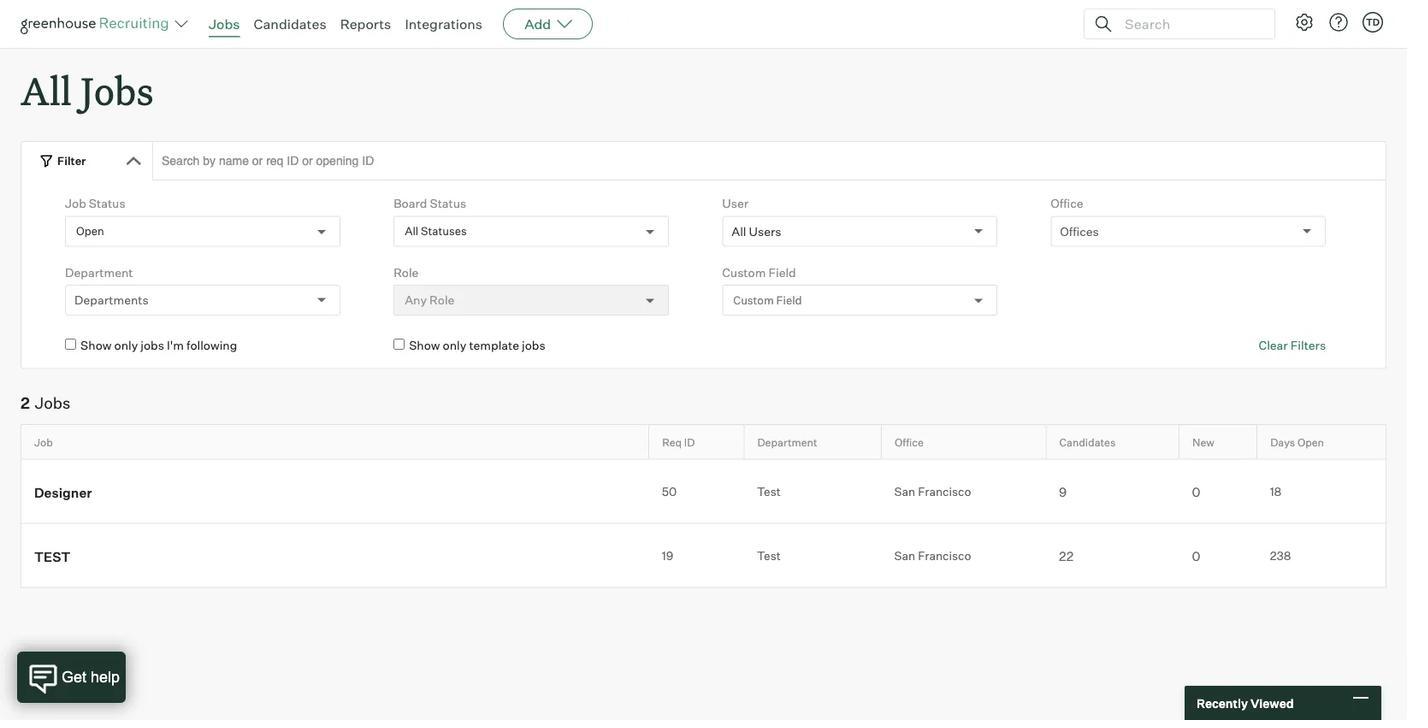 Task type: locate. For each thing, give the bounding box(es) containing it.
template
[[469, 338, 519, 353]]

viewed
[[1251, 696, 1294, 711]]

1 san francisco from the top
[[894, 485, 971, 499]]

san
[[894, 485, 916, 499], [894, 549, 916, 563]]

san francisco for test
[[894, 549, 971, 563]]

candidates up '9' link
[[1060, 436, 1116, 449]]

reports
[[340, 15, 391, 33]]

2 san from the top
[[894, 549, 916, 563]]

francisco
[[918, 485, 971, 499], [918, 549, 971, 563]]

designer link
[[21, 482, 649, 501]]

1 vertical spatial 0
[[1192, 549, 1201, 564]]

users
[[749, 224, 782, 239]]

req id
[[662, 436, 695, 449]]

2 san francisco from the top
[[894, 549, 971, 563]]

1 horizontal spatial only
[[443, 338, 467, 353]]

22 link
[[1046, 547, 1179, 565]]

2 0 from the top
[[1192, 549, 1201, 564]]

1 vertical spatial open
[[1298, 436, 1324, 449]]

show only jobs i'm following
[[80, 338, 237, 353]]

integrations link
[[405, 15, 483, 33]]

0 horizontal spatial jobs
[[141, 338, 164, 353]]

1 vertical spatial candidates
[[1060, 436, 1116, 449]]

filter
[[57, 154, 86, 167]]

1 horizontal spatial open
[[1298, 436, 1324, 449]]

jobs left candidates 'link'
[[209, 15, 240, 33]]

job for job
[[34, 436, 53, 449]]

1 test from the top
[[757, 485, 781, 499]]

2 vertical spatial jobs
[[35, 394, 70, 413]]

0 link left 238
[[1179, 547, 1257, 565]]

all jobs
[[21, 65, 154, 115]]

0 horizontal spatial candidates
[[254, 15, 326, 33]]

1 horizontal spatial status
[[430, 196, 466, 211]]

jobs left i'm at the top of the page
[[141, 338, 164, 353]]

0 vertical spatial job
[[65, 196, 86, 211]]

job for job status
[[65, 196, 86, 211]]

0 vertical spatial francisco
[[918, 485, 971, 499]]

open
[[76, 225, 104, 238], [1298, 436, 1324, 449]]

add
[[525, 15, 551, 33]]

custom field
[[722, 265, 796, 280]]

1 status from the left
[[89, 196, 125, 211]]

2 0 link from the top
[[1179, 547, 1257, 565]]

2 status from the left
[[430, 196, 466, 211]]

2 francisco from the top
[[918, 549, 971, 563]]

candidates right jobs link
[[254, 15, 326, 33]]

Search by name or req ID or opening ID text field
[[152, 141, 1387, 181]]

0 horizontal spatial job
[[34, 436, 53, 449]]

san for designer
[[894, 485, 916, 499]]

all users
[[732, 224, 782, 239]]

0 horizontal spatial all
[[21, 65, 72, 115]]

1 vertical spatial job
[[34, 436, 53, 449]]

2 only from the left
[[443, 338, 467, 353]]

only left the template
[[443, 338, 467, 353]]

9
[[1059, 484, 1067, 500]]

jobs
[[209, 15, 240, 33], [81, 65, 154, 115], [35, 394, 70, 413]]

1 only from the left
[[114, 338, 138, 353]]

0 link down new
[[1179, 483, 1257, 501]]

show right show only jobs i'm following checkbox
[[80, 338, 112, 353]]

0 vertical spatial san
[[894, 485, 916, 499]]

user
[[722, 196, 749, 211]]

1 horizontal spatial candidates
[[1060, 436, 1116, 449]]

department
[[65, 265, 133, 280], [757, 436, 817, 449]]

1 horizontal spatial jobs
[[522, 338, 545, 353]]

1 san from the top
[[894, 485, 916, 499]]

status
[[89, 196, 125, 211], [430, 196, 466, 211]]

only for jobs
[[114, 338, 138, 353]]

0 vertical spatial office
[[1051, 196, 1083, 211]]

Show only jobs I'm following checkbox
[[65, 339, 76, 350]]

job down filter
[[65, 196, 86, 211]]

new
[[1192, 436, 1214, 449]]

0 horizontal spatial open
[[76, 225, 104, 238]]

test
[[757, 485, 781, 499], [757, 549, 781, 563]]

2 jobs
[[21, 394, 70, 413]]

show for show only template jobs
[[409, 338, 440, 353]]

job down 2 jobs
[[34, 436, 53, 449]]

2 horizontal spatial jobs
[[209, 15, 240, 33]]

job
[[65, 196, 86, 211], [34, 436, 53, 449]]

1 horizontal spatial jobs
[[81, 65, 154, 115]]

0 vertical spatial candidates
[[254, 15, 326, 33]]

0 vertical spatial san francisco
[[894, 485, 971, 499]]

candidates
[[254, 15, 326, 33], [1060, 436, 1116, 449]]

1 show from the left
[[80, 338, 112, 353]]

1 horizontal spatial job
[[65, 196, 86, 211]]

0 vertical spatial 0
[[1192, 484, 1201, 500]]

0
[[1192, 484, 1201, 500], [1192, 549, 1201, 564]]

jobs down 'greenhouse recruiting' image at the top left of page
[[81, 65, 154, 115]]

0 vertical spatial jobs
[[209, 15, 240, 33]]

all up filter
[[21, 65, 72, 115]]

0 link
[[1179, 483, 1257, 501], [1179, 547, 1257, 565]]

1 vertical spatial san
[[894, 549, 916, 563]]

francisco for test
[[918, 549, 971, 563]]

0 vertical spatial 0 link
[[1179, 483, 1257, 501]]

clear
[[1259, 338, 1288, 353]]

9 link
[[1046, 483, 1179, 501]]

0 down new
[[1192, 484, 1201, 500]]

integrations
[[405, 15, 483, 33]]

show
[[80, 338, 112, 353], [409, 338, 440, 353]]

role
[[394, 265, 419, 280]]

status for job status
[[89, 196, 125, 211]]

open down job status
[[76, 225, 104, 238]]

show right show only template jobs option
[[409, 338, 440, 353]]

0 right 22 link
[[1192, 549, 1201, 564]]

san francisco for designer
[[894, 485, 971, 499]]

0 for designer
[[1192, 484, 1201, 500]]

recently viewed
[[1197, 696, 1294, 711]]

open right days
[[1298, 436, 1324, 449]]

2 horizontal spatial all
[[732, 224, 746, 239]]

1 horizontal spatial show
[[409, 338, 440, 353]]

Show only template jobs checkbox
[[394, 339, 405, 350]]

designer
[[34, 484, 92, 501]]

1 vertical spatial department
[[757, 436, 817, 449]]

1 horizontal spatial all
[[405, 225, 418, 238]]

candidates link
[[254, 15, 326, 33]]

50
[[662, 485, 677, 499]]

0 vertical spatial test
[[757, 485, 781, 499]]

0 horizontal spatial jobs
[[35, 394, 70, 413]]

1 vertical spatial san francisco
[[894, 549, 971, 563]]

1 horizontal spatial department
[[757, 436, 817, 449]]

offices
[[1060, 224, 1099, 239]]

1 0 link from the top
[[1179, 483, 1257, 501]]

only
[[114, 338, 138, 353], [443, 338, 467, 353]]

add button
[[503, 9, 593, 39]]

jobs right 2
[[35, 394, 70, 413]]

19
[[662, 549, 673, 563]]

0 horizontal spatial show
[[80, 338, 112, 353]]

0 horizontal spatial office
[[895, 436, 924, 449]]

jobs
[[141, 338, 164, 353], [522, 338, 545, 353]]

field
[[769, 265, 796, 280]]

san francisco
[[894, 485, 971, 499], [894, 549, 971, 563]]

office
[[1051, 196, 1083, 211], [895, 436, 924, 449]]

1 vertical spatial office
[[895, 436, 924, 449]]

all down board
[[405, 225, 418, 238]]

0 horizontal spatial status
[[89, 196, 125, 211]]

0 horizontal spatial only
[[114, 338, 138, 353]]

1 francisco from the top
[[918, 485, 971, 499]]

test for test
[[757, 549, 781, 563]]

jobs link
[[209, 15, 240, 33]]

0 horizontal spatial department
[[65, 265, 133, 280]]

1 vertical spatial jobs
[[81, 65, 154, 115]]

2 test from the top
[[757, 549, 781, 563]]

all for all users
[[732, 224, 746, 239]]

custom
[[722, 265, 766, 280]]

1 vertical spatial 0 link
[[1179, 547, 1257, 565]]

1 0 from the top
[[1192, 484, 1201, 500]]

jobs right the template
[[522, 338, 545, 353]]

1 vertical spatial test
[[757, 549, 781, 563]]

only down departments
[[114, 338, 138, 353]]

1 vertical spatial francisco
[[918, 549, 971, 563]]

all left users
[[732, 224, 746, 239]]

2 show from the left
[[409, 338, 440, 353]]

all
[[21, 65, 72, 115], [732, 224, 746, 239], [405, 225, 418, 238]]

following
[[187, 338, 237, 353]]



Task type: vqa. For each thing, say whether or not it's contained in the screenshot.
bottommost Job
yes



Task type: describe. For each thing, give the bounding box(es) containing it.
0 vertical spatial department
[[65, 265, 133, 280]]

jobs for all jobs
[[81, 65, 154, 115]]

all users option
[[732, 224, 782, 239]]

all for all statuses
[[405, 225, 418, 238]]

req
[[662, 436, 682, 449]]

francisco for designer
[[918, 485, 971, 499]]

Search text field
[[1121, 12, 1259, 36]]

departments
[[75, 293, 149, 308]]

td button
[[1363, 12, 1383, 33]]

board
[[394, 196, 427, 211]]

all statuses
[[405, 225, 467, 238]]

0 for test
[[1192, 549, 1201, 564]]

238
[[1270, 549, 1291, 563]]

test link
[[21, 546, 649, 565]]

jobs for 2 jobs
[[35, 394, 70, 413]]

board status
[[394, 196, 466, 211]]

filters
[[1291, 338, 1326, 353]]

test
[[34, 548, 70, 565]]

id
[[684, 436, 695, 449]]

td button
[[1359, 9, 1387, 36]]

18
[[1270, 485, 1282, 499]]

show for show only jobs i'm following
[[80, 338, 112, 353]]

td
[[1366, 16, 1380, 28]]

show only template jobs
[[409, 338, 545, 353]]

i'm
[[167, 338, 184, 353]]

clear filters
[[1259, 338, 1326, 353]]

only for template
[[443, 338, 467, 353]]

clear filters link
[[1259, 337, 1326, 354]]

days open
[[1270, 436, 1324, 449]]

san for test
[[894, 549, 916, 563]]

job status
[[65, 196, 125, 211]]

configure image
[[1294, 12, 1315, 33]]

0 link for test
[[1179, 547, 1257, 565]]

0 vertical spatial open
[[76, 225, 104, 238]]

test for designer
[[757, 485, 781, 499]]

1 jobs from the left
[[141, 338, 164, 353]]

0 link for designer
[[1179, 483, 1257, 501]]

1 horizontal spatial office
[[1051, 196, 1083, 211]]

recently
[[1197, 696, 1248, 711]]

22
[[1059, 549, 1074, 564]]

greenhouse recruiting image
[[21, 14, 175, 34]]

2 jobs from the left
[[522, 338, 545, 353]]

2
[[21, 394, 30, 413]]

status for board status
[[430, 196, 466, 211]]

reports link
[[340, 15, 391, 33]]

statuses
[[421, 225, 467, 238]]

all for all jobs
[[21, 65, 72, 115]]

days
[[1270, 436, 1295, 449]]



